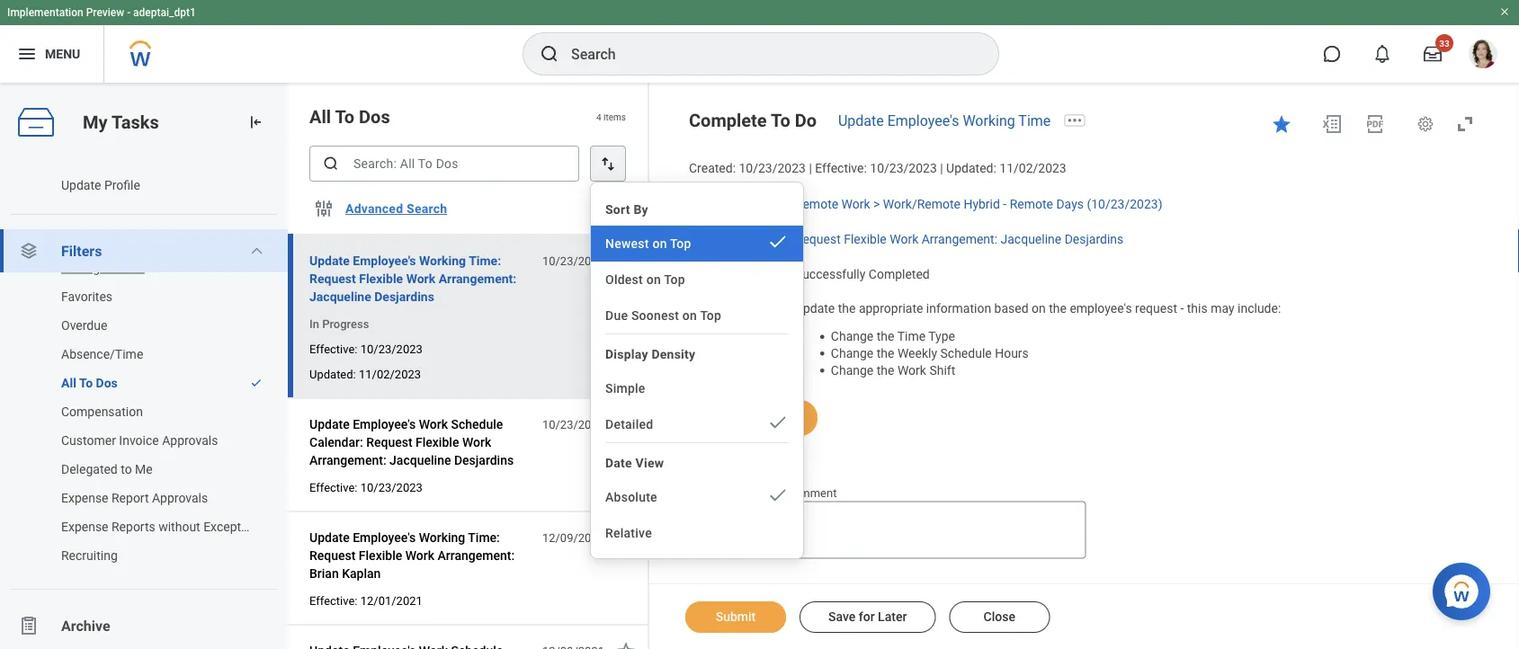 Task type: describe. For each thing, give the bounding box(es) containing it.
filters button
[[0, 229, 288, 273]]

brian
[[310, 566, 339, 581]]

customer invoice approvals button
[[0, 427, 270, 455]]

update employee's working time: request flexible work arrangement: jacqueline desjardins
[[310, 253, 517, 304]]

overall status element
[[795, 256, 930, 283]]

oldest on top button
[[591, 262, 804, 298]]

include:
[[1238, 301, 1282, 316]]

sort image
[[599, 155, 617, 173]]

top for newest on top
[[670, 236, 692, 251]]

status
[[731, 267, 768, 281]]

jacqueline inside update employee's work schedule calendar: request flexible work arrangement: jacqueline desjardins
[[390, 453, 451, 468]]

exceptions
[[203, 520, 265, 534]]

report
[[112, 491, 149, 506]]

date view
[[606, 456, 664, 471]]

expense report approvals
[[61, 491, 208, 506]]

flexible inside update employee's working time: request flexible work arrangement: brian kaplan
[[359, 548, 402, 563]]

10/23/2023 up work/remote
[[870, 161, 937, 176]]

later
[[878, 610, 907, 625]]

newest
[[606, 236, 649, 251]]

due soonest on top
[[606, 308, 722, 323]]

compensation
[[61, 404, 143, 419]]

2 effective: 10/23/2023 from the top
[[310, 481, 423, 494]]

on right oldest
[[647, 272, 661, 287]]

action bar region
[[650, 584, 1520, 650]]

desjardins inside update employee's work schedule calendar: request flexible work arrangement: jacqueline desjardins
[[454, 453, 514, 468]]

working for update employee's working time: request flexible work arrangement: jacqueline desjardins
[[419, 253, 466, 268]]

employee's for update employee's working time
[[888, 112, 960, 129]]

10/23/2023 left star icon
[[542, 254, 605, 268]]

gear image
[[1417, 115, 1435, 133]]

appropriate
[[859, 301, 924, 316]]

2 remote from the left
[[1010, 197, 1054, 212]]

without
[[159, 520, 200, 534]]

schedule inside update employee's work schedule calendar: request flexible work arrangement: jacqueline desjardins
[[451, 417, 503, 432]]

effective: down brian
[[310, 594, 358, 608]]

me
[[135, 462, 153, 477]]

update employee's working time: request flexible work arrangement: brian kaplan button
[[310, 527, 533, 585]]

item list element
[[288, 83, 650, 650]]

calendar:
[[310, 435, 363, 450]]

shift
[[930, 363, 956, 378]]

employee's for update employee's working time: request flexible work arrangement: jacqueline desjardins
[[353, 253, 416, 268]]

4
[[597, 111, 602, 122]]

all to dos inside button
[[61, 376, 118, 391]]

on inside button
[[683, 308, 697, 323]]

expense reports without exceptions
[[61, 520, 265, 534]]

based
[[995, 301, 1029, 316]]

absolute button
[[591, 480, 804, 516]]

work/remote
[[883, 197, 961, 212]]

request inside update employee's work schedule calendar: request flexible work arrangement: jacqueline desjardins
[[366, 435, 413, 450]]

view printable version (pdf) image
[[1365, 113, 1387, 135]]

successfully completed
[[795, 267, 930, 281]]

update for update employee's working time: request flexible work arrangement: jacqueline desjardins
[[310, 253, 350, 268]]

work inside update employee's working time: request flexible work arrangement: jacqueline desjardins
[[406, 271, 436, 286]]

your
[[762, 487, 784, 500]]

edit
[[718, 411, 740, 426]]

overall for overall status
[[689, 267, 728, 281]]

10/23/2023 down update employee's work schedule calendar: request flexible work arrangement: jacqueline desjardins
[[361, 481, 423, 494]]

by
[[634, 202, 649, 217]]

updated: 11/02/2023
[[310, 368, 421, 381]]

simple
[[606, 381, 646, 396]]

desjardins inside update employee's working time: request flexible work arrangement: jacqueline desjardins
[[375, 289, 434, 304]]

effective: down do
[[815, 161, 867, 176]]

due
[[606, 308, 628, 323]]

schedule inside change the time type change the weekly schedule hours change the work shift
[[941, 346, 992, 361]]

type
[[929, 329, 956, 344]]

due soonest on top button
[[591, 298, 804, 334]]

absence/time button
[[0, 340, 270, 369]]

search image
[[539, 43, 561, 65]]

in
[[310, 317, 319, 331]]

request inside update employee's working time: request flexible work arrangement: brian kaplan
[[310, 548, 356, 563]]

adeptai_dpt1
[[133, 6, 196, 19]]

save
[[829, 610, 856, 625]]

overall status
[[689, 267, 768, 281]]

top inside due soonest on top button
[[700, 308, 722, 323]]

enter
[[732, 487, 759, 500]]

configure image
[[313, 198, 335, 220]]

update profile
[[61, 178, 140, 193]]

filters inside dropdown button
[[61, 242, 102, 260]]

close environment banner image
[[1500, 6, 1511, 17]]

3 change from the top
[[831, 363, 874, 378]]

10/23/2023 down complete to do
[[739, 161, 806, 176]]

sort
[[606, 202, 630, 217]]

update profile button
[[0, 171, 270, 200]]

update for update profile
[[61, 178, 101, 193]]

(10/23/2023)
[[1087, 197, 1163, 212]]

chevron down image
[[250, 244, 264, 258]]

created:
[[689, 161, 736, 176]]

recruiting
[[61, 548, 118, 563]]

change the time type change the weekly schedule hours change the work shift
[[831, 329, 1029, 378]]

Search: All To Dos text field
[[310, 146, 579, 182]]

save for later button
[[800, 602, 936, 633]]

submit button
[[686, 602, 786, 633]]

overdue button
[[0, 311, 270, 340]]

in progress
[[310, 317, 369, 331]]

customer
[[61, 433, 116, 448]]

archive button
[[0, 605, 288, 648]]

updated: inside item list element
[[310, 368, 356, 381]]

0 horizontal spatial check image
[[250, 377, 263, 390]]

10/23/2023 left detailed
[[542, 418, 605, 431]]

check image for detailed
[[768, 412, 789, 434]]

flexible inside update employee's work schedule calendar: request flexible work arrangement: jacqueline desjardins
[[416, 435, 459, 450]]

employee's
[[1070, 301, 1133, 316]]

hybrid
[[964, 197, 1000, 212]]

11/02/2023 inside item list element
[[359, 368, 421, 381]]

4 items
[[597, 111, 626, 122]]

clipboard image
[[18, 615, 40, 637]]

request inside update employee's working time: request flexible work arrangement: jacqueline desjardins
[[310, 271, 356, 286]]

recruiting button
[[0, 542, 270, 570]]

flexible inside update employee's working time: request flexible work arrangement: jacqueline desjardins
[[359, 271, 403, 286]]

close button
[[950, 602, 1050, 633]]

working for update employee's working time: request flexible work arrangement: brian kaplan
[[419, 530, 465, 545]]

2 change from the top
[[831, 346, 874, 361]]

my tasks element
[[0, 83, 288, 650]]

overdue
[[61, 318, 107, 333]]

effective: down the calendar:
[[310, 481, 358, 494]]

menu containing sort by
[[591, 190, 804, 552]]

view
[[636, 456, 664, 471]]

filters inside button
[[110, 260, 144, 275]]

export to excel image
[[1322, 113, 1343, 135]]

expense reports without exceptions button
[[0, 513, 270, 542]]

employee's for update employee's work schedule calendar: request flexible work arrangement: jacqueline desjardins
[[353, 417, 416, 432]]

sort by
[[606, 202, 649, 217]]

delegated
[[61, 462, 118, 477]]

- inside menu 'banner'
[[127, 6, 131, 19]]

menu
[[45, 46, 80, 61]]

check image for absolute
[[768, 485, 789, 507]]

completed
[[869, 267, 930, 281]]

update for update the appropriate information based on the employee's request - this may include:
[[795, 301, 835, 316]]

manage
[[61, 260, 107, 275]]

absolute
[[606, 490, 658, 505]]

jacqueline inside update employee's working time: request flexible work arrangement: jacqueline desjardins
[[310, 289, 371, 304]]

detailed
[[606, 417, 654, 432]]

dos inside item list element
[[359, 106, 390, 127]]

work inside change the time type change the weekly schedule hours change the work shift
[[898, 363, 927, 378]]

2 horizontal spatial to
[[771, 110, 791, 131]]



Task type: vqa. For each thing, say whether or not it's contained in the screenshot.
info image
no



Task type: locate. For each thing, give the bounding box(es) containing it.
1 vertical spatial schedule
[[451, 417, 503, 432]]

request up in progress
[[310, 271, 356, 286]]

0 vertical spatial overall
[[689, 232, 728, 247]]

to left do
[[771, 110, 791, 131]]

menu button
[[0, 25, 104, 83]]

working inside update employee's working time: request flexible work arrangement: brian kaplan
[[419, 530, 465, 545]]

remote work > work/remote hybrid - remote days (10/23/2023)
[[795, 197, 1163, 212]]

-
[[127, 6, 131, 19], [1004, 197, 1007, 212], [1181, 301, 1184, 316]]

2 vertical spatial working
[[419, 530, 465, 545]]

0 vertical spatial jacqueline
[[1001, 232, 1062, 247]]

time: inside update employee's working time: request flexible work arrangement: jacqueline desjardins
[[469, 253, 501, 268]]

inbox large image
[[1424, 45, 1442, 63]]

1 vertical spatial check image
[[768, 485, 789, 507]]

enter your comment text field
[[732, 501, 1087, 559]]

comment
[[787, 487, 837, 500]]

1 vertical spatial desjardins
[[375, 289, 434, 304]]

update left profile
[[61, 178, 101, 193]]

all to dos
[[310, 106, 390, 127], [61, 376, 118, 391]]

0 vertical spatial dos
[[359, 106, 390, 127]]

preview
[[86, 6, 124, 19]]

0 vertical spatial all
[[310, 106, 331, 127]]

1 vertical spatial all to dos
[[61, 376, 118, 391]]

check image
[[768, 231, 789, 253], [250, 377, 263, 390]]

top for oldest on top
[[664, 272, 686, 287]]

star image
[[1271, 113, 1293, 135], [615, 414, 637, 436], [615, 527, 637, 549], [615, 641, 637, 650]]

approvals up the without
[[152, 491, 208, 506]]

filters up manage
[[61, 242, 102, 260]]

1 horizontal spatial to
[[335, 106, 355, 127]]

for
[[859, 610, 875, 625]]

implementation
[[7, 6, 83, 19]]

employee's inside update employee's working time: request flexible work arrangement: jacqueline desjardins
[[353, 253, 416, 268]]

employee's down advanced
[[353, 253, 416, 268]]

expense inside button
[[61, 491, 108, 506]]

1 effective: 10/23/2023 from the top
[[310, 342, 423, 356]]

0 vertical spatial approvals
[[162, 433, 218, 448]]

working down search on the left
[[419, 253, 466, 268]]

request flexible work arrangement: jacqueline desjardins link
[[795, 228, 1124, 247]]

time: inside update employee's working time: request flexible work arrangement: brian kaplan
[[468, 530, 500, 545]]

menu
[[591, 190, 804, 552]]

archive
[[61, 618, 110, 635]]

0 horizontal spatial filters
[[61, 242, 102, 260]]

do
[[795, 110, 817, 131]]

0 vertical spatial desjardins
[[1065, 232, 1124, 247]]

0 horizontal spatial all
[[61, 376, 76, 391]]

update down successfully
[[795, 301, 835, 316]]

information
[[927, 301, 992, 316]]

remote work > work/remote hybrid - remote days (10/23/2023) link
[[795, 193, 1163, 212]]

2 expense from the top
[[61, 520, 108, 534]]

update for update employee's working time: request flexible work arrangement: brian kaplan
[[310, 530, 350, 545]]

overall
[[689, 232, 728, 247], [689, 267, 728, 281]]

expense
[[61, 491, 108, 506], [61, 520, 108, 534]]

filters up the favorites button
[[110, 260, 144, 275]]

top up oldest on top button
[[670, 236, 692, 251]]

overall up the overall status
[[689, 232, 728, 247]]

1 horizontal spatial -
[[1004, 197, 1007, 212]]

update for update employee's work schedule calendar: request flexible work arrangement: jacqueline desjardins
[[310, 417, 350, 432]]

list containing manage filters
[[0, 254, 288, 599]]

all to dos up search image
[[310, 106, 390, 127]]

1 vertical spatial updated:
[[310, 368, 356, 381]]

11/02/2023 down progress
[[359, 368, 421, 381]]

0 vertical spatial time:
[[469, 253, 501, 268]]

overall for overall process
[[689, 232, 728, 247]]

1 horizontal spatial all
[[310, 106, 331, 127]]

updated: up remote work > work/remote hybrid - remote days (10/23/2023) link
[[947, 161, 997, 176]]

2 check image from the top
[[768, 485, 789, 507]]

Search Workday  search field
[[571, 34, 962, 74]]

list
[[0, 128, 288, 650], [0, 254, 288, 599]]

0 horizontal spatial schedule
[[451, 417, 503, 432]]

update employee's working time: request flexible work arrangement: brian kaplan
[[310, 530, 515, 581]]

manage filters button
[[0, 254, 270, 283]]

1 horizontal spatial remote
[[1010, 197, 1054, 212]]

arrangement: inside update employee's working time: request flexible work arrangement: jacqueline desjardins
[[439, 271, 517, 286]]

overall down the newest on top button
[[689, 267, 728, 281]]

working inside update employee's working time: request flexible work arrangement: jacqueline desjardins
[[419, 253, 466, 268]]

0 horizontal spatial dos
[[96, 376, 118, 391]]

1 list from the top
[[0, 128, 288, 650]]

update up created: 10/23/2023 | effective: 10/23/2023 | updated: 11/02/2023
[[839, 112, 884, 129]]

notifications large image
[[1374, 45, 1392, 63]]

working up remote work > work/remote hybrid - remote days (10/23/2023) link
[[963, 112, 1016, 129]]

request
[[795, 232, 841, 247], [310, 271, 356, 286], [366, 435, 413, 450], [310, 548, 356, 563]]

work
[[842, 197, 871, 212], [890, 232, 919, 247], [406, 271, 436, 286], [898, 363, 927, 378], [419, 417, 448, 432], [462, 435, 491, 450], [406, 548, 435, 563]]

update inside update employee's working time: request flexible work arrangement: jacqueline desjardins
[[310, 253, 350, 268]]

1 horizontal spatial time
[[1019, 112, 1051, 129]]

invoice
[[119, 433, 159, 448]]

1 vertical spatial approvals
[[152, 491, 208, 506]]

expense for expense reports without exceptions
[[61, 520, 108, 534]]

update up brian
[[310, 530, 350, 545]]

update the appropriate information based on the employee's request - this may include:
[[795, 301, 1282, 316]]

1 vertical spatial change
[[831, 346, 874, 361]]

transformation import image
[[247, 113, 265, 131]]

on right soonest
[[683, 308, 697, 323]]

expense down delegated at the bottom of the page
[[61, 491, 108, 506]]

the left shift
[[877, 363, 895, 378]]

enter your comment
[[732, 487, 837, 500]]

all inside button
[[61, 376, 76, 391]]

2 vertical spatial jacqueline
[[390, 453, 451, 468]]

detailed button
[[591, 407, 804, 443]]

expense inside 'button'
[[61, 520, 108, 534]]

advanced search button
[[338, 191, 455, 227]]

to up compensation
[[79, 376, 93, 391]]

to
[[335, 106, 355, 127], [771, 110, 791, 131], [79, 376, 93, 391]]

2 vertical spatial -
[[1181, 301, 1184, 316]]

2 horizontal spatial desjardins
[[1065, 232, 1124, 247]]

1 check image from the top
[[768, 412, 789, 434]]

arrangement: inside update employee's working time: request flexible work arrangement: brian kaplan
[[438, 548, 515, 563]]

update up the calendar:
[[310, 417, 350, 432]]

employee's inside update employee's work schedule calendar: request flexible work arrangement: jacqueline desjardins
[[353, 417, 416, 432]]

save for later
[[829, 610, 907, 625]]

1 horizontal spatial all to dos
[[310, 106, 390, 127]]

time inside change the time type change the weekly schedule hours change the work shift
[[898, 329, 926, 344]]

update for update employee's working time
[[839, 112, 884, 129]]

on right 'based'
[[1032, 301, 1046, 316]]

0 horizontal spatial time
[[898, 329, 926, 344]]

menu banner
[[0, 0, 1520, 83]]

profile logan mcneil image
[[1469, 40, 1498, 72]]

all to dos inside item list element
[[310, 106, 390, 127]]

oldest on top
[[606, 272, 686, 287]]

working for update employee's working time
[[963, 112, 1016, 129]]

advanced search
[[346, 201, 447, 216]]

33
[[1440, 38, 1450, 49]]

dos down the absence/time
[[96, 376, 118, 391]]

| up work/remote
[[940, 161, 944, 176]]

1 remote from the left
[[795, 197, 839, 212]]

time: for update employee's working time: request flexible work arrangement: jacqueline desjardins
[[469, 253, 501, 268]]

all
[[310, 106, 331, 127], [61, 376, 76, 391]]

check image
[[768, 412, 789, 434], [768, 485, 789, 507]]

0 horizontal spatial remote
[[795, 197, 839, 212]]

top up due soonest on top
[[664, 272, 686, 287]]

0 horizontal spatial updated:
[[310, 368, 356, 381]]

1 vertical spatial dos
[[96, 376, 118, 391]]

relative button
[[591, 516, 804, 552]]

work inside update employee's working time: request flexible work arrangement: brian kaplan
[[406, 548, 435, 563]]

this
[[1188, 301, 1208, 316]]

1 horizontal spatial desjardins
[[454, 453, 514, 468]]

2 overall from the top
[[689, 267, 728, 281]]

1 vertical spatial jacqueline
[[310, 289, 371, 304]]

time: for update employee's working time: request flexible work arrangement: brian kaplan
[[468, 530, 500, 545]]

0 horizontal spatial -
[[127, 6, 131, 19]]

on right the newest
[[653, 236, 667, 251]]

edit position
[[718, 411, 789, 426]]

1 vertical spatial all
[[61, 376, 76, 391]]

| down do
[[809, 161, 812, 176]]

remote left > at the top of the page
[[795, 197, 839, 212]]

delegated to me button
[[0, 455, 270, 484]]

1 horizontal spatial updated:
[[947, 161, 997, 176]]

top inside oldest on top button
[[664, 272, 686, 287]]

progress
[[322, 317, 369, 331]]

0 vertical spatial effective: 10/23/2023
[[310, 342, 423, 356]]

update employee's working time link
[[839, 112, 1051, 129]]

to
[[121, 462, 132, 477]]

search
[[407, 201, 447, 216]]

- right the preview
[[127, 6, 131, 19]]

update inside button
[[61, 178, 101, 193]]

1 horizontal spatial schedule
[[941, 346, 992, 361]]

2 list from the top
[[0, 254, 288, 599]]

oldest
[[606, 272, 643, 287]]

all to dos up compensation
[[61, 376, 118, 391]]

all to dos button
[[0, 369, 241, 398]]

relative
[[606, 526, 652, 541]]

0 vertical spatial check image
[[768, 231, 789, 253]]

the left employee's
[[1049, 301, 1067, 316]]

0 horizontal spatial jacqueline
[[310, 289, 371, 304]]

updated: down in progress
[[310, 368, 356, 381]]

dos
[[359, 106, 390, 127], [96, 376, 118, 391]]

favorites
[[61, 289, 113, 304]]

0 vertical spatial check image
[[768, 412, 789, 434]]

0 horizontal spatial 11/02/2023
[[359, 368, 421, 381]]

1 horizontal spatial |
[[940, 161, 944, 176]]

top down oldest on top button
[[700, 308, 722, 323]]

date
[[606, 456, 632, 471]]

may
[[1211, 301, 1235, 316]]

approvals for expense report approvals
[[152, 491, 208, 506]]

updated:
[[947, 161, 997, 176], [310, 368, 356, 381]]

2 vertical spatial desjardins
[[454, 453, 514, 468]]

1 vertical spatial check image
[[250, 377, 263, 390]]

check image inside detailed button
[[768, 412, 789, 434]]

11/02/2023 up the days
[[1000, 161, 1067, 176]]

working up 12/01/2021 at the bottom left
[[419, 530, 465, 545]]

1 horizontal spatial dos
[[359, 106, 390, 127]]

0 vertical spatial time
[[1019, 112, 1051, 129]]

1 horizontal spatial 11/02/2023
[[1000, 161, 1067, 176]]

10/23/2023 up updated: 11/02/2023
[[361, 342, 423, 356]]

11/02/2023
[[1000, 161, 1067, 176], [359, 368, 421, 381]]

update inside update employee's working time: request flexible work arrangement: brian kaplan
[[310, 530, 350, 545]]

my
[[83, 112, 108, 133]]

star image
[[615, 250, 637, 272]]

0 vertical spatial updated:
[[947, 161, 997, 176]]

1 vertical spatial time
[[898, 329, 926, 344]]

the down successfully completed
[[838, 301, 856, 316]]

dos up search: all to dos text box
[[359, 106, 390, 127]]

employee's for update employee's working time: request flexible work arrangement: brian kaplan
[[353, 530, 416, 545]]

edit position button
[[689, 400, 818, 436]]

top inside the newest on top button
[[670, 236, 692, 251]]

overall process
[[689, 232, 777, 247]]

advanced
[[346, 201, 403, 216]]

update employee's working time: request flexible work arrangement: jacqueline desjardins button
[[310, 250, 533, 308]]

approvals right invoice
[[162, 433, 218, 448]]

filters
[[61, 242, 102, 260], [110, 260, 144, 275]]

kaplan
[[342, 566, 381, 581]]

check image inside the newest on top button
[[768, 231, 789, 253]]

2 vertical spatial top
[[700, 308, 722, 323]]

dos inside button
[[96, 376, 118, 391]]

all inside item list element
[[310, 106, 331, 127]]

perspective image
[[18, 240, 40, 262]]

1 vertical spatial 11/02/2023
[[359, 368, 421, 381]]

effective: 10/23/2023 down the calendar:
[[310, 481, 423, 494]]

0 vertical spatial filters
[[61, 242, 102, 260]]

expense up recruiting
[[61, 520, 108, 534]]

0 vertical spatial -
[[127, 6, 131, 19]]

0 vertical spatial working
[[963, 112, 1016, 129]]

1 horizontal spatial jacqueline
[[390, 453, 451, 468]]

newest on top button
[[591, 226, 804, 262]]

reports
[[112, 520, 155, 534]]

0 horizontal spatial |
[[809, 161, 812, 176]]

1 vertical spatial effective: 10/23/2023
[[310, 481, 423, 494]]

fullscreen image
[[1455, 113, 1477, 135]]

complete to do
[[689, 110, 817, 131]]

effective: 12/01/2021
[[310, 594, 423, 608]]

the left weekly
[[877, 346, 895, 361]]

all up search image
[[310, 106, 331, 127]]

1 overall from the top
[[689, 232, 728, 247]]

employee's up kaplan
[[353, 530, 416, 545]]

0 vertical spatial top
[[670, 236, 692, 251]]

the down appropriate
[[877, 329, 895, 344]]

update
[[839, 112, 884, 129], [61, 178, 101, 193], [310, 253, 350, 268], [795, 301, 835, 316], [310, 417, 350, 432], [310, 530, 350, 545]]

approvals
[[162, 433, 218, 448], [152, 491, 208, 506]]

1 horizontal spatial filters
[[110, 260, 144, 275]]

1 vertical spatial top
[[664, 272, 686, 287]]

2 vertical spatial change
[[831, 363, 874, 378]]

update down configure image
[[310, 253, 350, 268]]

1 vertical spatial overall
[[689, 267, 728, 281]]

remote left the days
[[1010, 197, 1054, 212]]

simple button
[[591, 371, 804, 407]]

1 vertical spatial working
[[419, 253, 466, 268]]

manage filters
[[61, 260, 144, 275]]

effective: down in progress
[[310, 342, 358, 356]]

items
[[604, 111, 626, 122]]

0 vertical spatial change
[[831, 329, 874, 344]]

1 vertical spatial -
[[1004, 197, 1007, 212]]

arrangement: inside update employee's work schedule calendar: request flexible work arrangement: jacqueline desjardins
[[310, 453, 387, 468]]

to up search image
[[335, 106, 355, 127]]

1 horizontal spatial check image
[[768, 231, 789, 253]]

created: 10/23/2023 | effective: 10/23/2023 | updated: 11/02/2023
[[689, 161, 1067, 176]]

approvals for customer invoice approvals
[[162, 433, 218, 448]]

0 vertical spatial 11/02/2023
[[1000, 161, 1067, 176]]

2 | from the left
[[940, 161, 944, 176]]

employee's inside update employee's working time: request flexible work arrangement: brian kaplan
[[353, 530, 416, 545]]

request right the calendar:
[[366, 435, 413, 450]]

implementation preview -   adeptai_dpt1
[[7, 6, 196, 19]]

search image
[[322, 155, 340, 173]]

1 vertical spatial expense
[[61, 520, 108, 534]]

close
[[984, 610, 1016, 625]]

check image inside absolute button
[[768, 485, 789, 507]]

check image right the enter on the bottom of page
[[768, 485, 789, 507]]

expense for expense report approvals
[[61, 491, 108, 506]]

2 horizontal spatial jacqueline
[[1001, 232, 1062, 247]]

1 vertical spatial time:
[[468, 530, 500, 545]]

top
[[670, 236, 692, 251], [664, 272, 686, 287], [700, 308, 722, 323]]

1 change from the top
[[831, 329, 874, 344]]

desjardins
[[1065, 232, 1124, 247], [375, 289, 434, 304], [454, 453, 514, 468]]

employee's up created: 10/23/2023 | effective: 10/23/2023 | updated: 11/02/2023
[[888, 112, 960, 129]]

0 vertical spatial schedule
[[941, 346, 992, 361]]

to inside item list element
[[335, 106, 355, 127]]

0 horizontal spatial to
[[79, 376, 93, 391]]

list containing filters
[[0, 128, 288, 650]]

request up brian
[[310, 548, 356, 563]]

2 horizontal spatial -
[[1181, 301, 1184, 316]]

update inside update employee's work schedule calendar: request flexible work arrangement: jacqueline desjardins
[[310, 417, 350, 432]]

0 vertical spatial expense
[[61, 491, 108, 506]]

0 horizontal spatial desjardins
[[375, 289, 434, 304]]

request up successfully
[[795, 232, 841, 247]]

0 horizontal spatial all to dos
[[61, 376, 118, 391]]

employee's up the calendar:
[[353, 417, 416, 432]]

- left "this"
[[1181, 301, 1184, 316]]

hours
[[995, 346, 1029, 361]]

my tasks
[[83, 112, 159, 133]]

justify image
[[16, 43, 38, 65]]

check image right edit
[[768, 412, 789, 434]]

1 expense from the top
[[61, 491, 108, 506]]

all up compensation
[[61, 376, 76, 391]]

- right hybrid
[[1004, 197, 1007, 212]]

absence/time
[[61, 347, 143, 362]]

profile
[[104, 178, 140, 193]]

effective: 10/23/2023 up updated: 11/02/2023
[[310, 342, 423, 356]]

complete
[[689, 110, 767, 131]]

to inside all to dos button
[[79, 376, 93, 391]]

update employee's working time
[[839, 112, 1051, 129]]

1 | from the left
[[809, 161, 812, 176]]

0 vertical spatial all to dos
[[310, 106, 390, 127]]

1 vertical spatial filters
[[110, 260, 144, 275]]

tasks
[[112, 112, 159, 133]]



